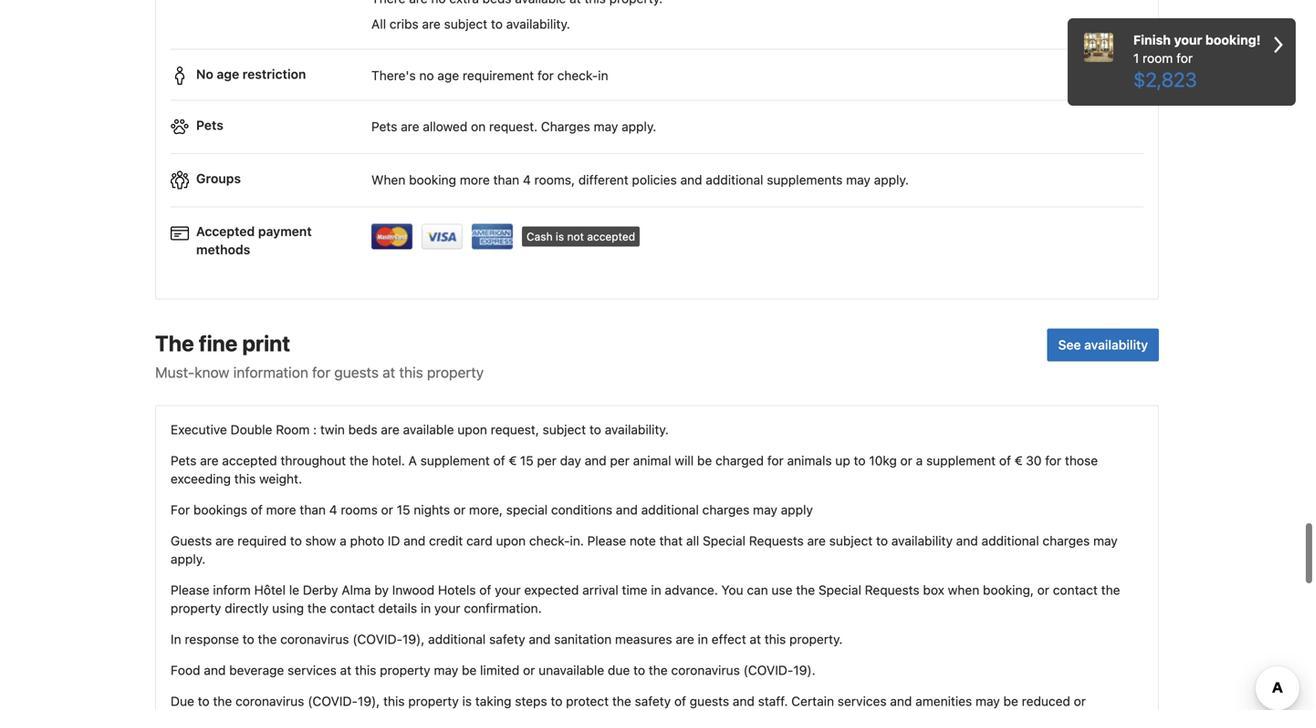 Task type: vqa. For each thing, say whether or not it's contained in the screenshot.


Task type: locate. For each thing, give the bounding box(es) containing it.
are right beds
[[381, 423, 400, 438]]

and right policies
[[680, 172, 702, 187]]

supplement left 30
[[926, 454, 996, 469]]

(covid-
[[353, 632, 403, 648], [743, 664, 793, 679], [308, 695, 358, 710]]

charges down charged
[[702, 503, 750, 518]]

availability. up requirement
[[506, 17, 570, 32]]

special up property.
[[819, 583, 862, 598]]

0 vertical spatial guests
[[334, 364, 379, 381]]

apply
[[781, 503, 813, 518]]

room
[[1143, 51, 1173, 66]]

guests
[[334, 364, 379, 381], [690, 695, 729, 710]]

availability right see
[[1084, 338, 1148, 353]]

use
[[772, 583, 793, 598]]

0 horizontal spatial your
[[434, 601, 460, 616]]

1 horizontal spatial be
[[697, 454, 712, 469]]

your up confirmation.
[[495, 583, 521, 598]]

at right the effect
[[750, 632, 761, 648]]

0 horizontal spatial is
[[462, 695, 472, 710]]

1 vertical spatial a
[[340, 534, 347, 549]]

2 vertical spatial be
[[1004, 695, 1018, 710]]

a
[[916, 454, 923, 469], [340, 534, 347, 549]]

1 horizontal spatial €
[[1015, 454, 1023, 469]]

1 horizontal spatial supplement
[[926, 454, 996, 469]]

15 left nights
[[397, 503, 410, 518]]

1 horizontal spatial a
[[916, 454, 923, 469]]

availability. up animal
[[605, 423, 669, 438]]

coronavirus down using
[[280, 632, 349, 648]]

are
[[422, 17, 441, 32], [401, 119, 419, 134], [381, 423, 400, 438], [200, 454, 219, 469], [215, 534, 234, 549], [807, 534, 826, 549], [676, 632, 694, 648]]

1 horizontal spatial upon
[[496, 534, 526, 549]]

of inside due to the coronavirus (covid-19), this property is taking steps to protect the safety of guests and staff. certain services and amenities may be reduced or
[[674, 695, 686, 710]]

pets for pets are allowed on request. charges may apply.
[[371, 119, 397, 134]]

0 horizontal spatial upon
[[458, 423, 487, 438]]

1 vertical spatial is
[[462, 695, 472, 710]]

this inside the fine print must-know information for guests at this property
[[399, 364, 423, 381]]

a right 10kg
[[916, 454, 923, 469]]

pets for pets are accepted throughout the hotel. a supplement of € 15 per day and per animal will be charged for animals up to 10kg or a supplement of € 30 for those exceeding this weight.
[[171, 454, 197, 469]]

to down 10kg
[[876, 534, 888, 549]]

guests left staff.
[[690, 695, 729, 710]]

please inside guests are required to show a photo id and credit card upon check-in. please note that all special requests are subject to availability and additional charges may apply.
[[587, 534, 626, 549]]

0 horizontal spatial at
[[340, 664, 352, 679]]

accepted right not
[[587, 231, 635, 243]]

is
[[556, 231, 564, 243], [462, 695, 472, 710]]

0 vertical spatial contact
[[1053, 583, 1098, 598]]

charges
[[541, 119, 590, 134]]

1 vertical spatial safety
[[635, 695, 671, 710]]

are down apply
[[807, 534, 826, 549]]

services right certain
[[838, 695, 887, 710]]

0 horizontal spatial 15
[[397, 503, 410, 518]]

may right supplements
[[846, 172, 871, 187]]

1
[[1134, 51, 1139, 66]]

and right the food
[[204, 664, 226, 679]]

1 vertical spatial upon
[[496, 534, 526, 549]]

be left reduced
[[1004, 695, 1018, 710]]

1 horizontal spatial 15
[[520, 454, 534, 469]]

your inside finish your booking! 1 room for $2,823
[[1174, 32, 1203, 47]]

special right all
[[703, 534, 746, 549]]

1 horizontal spatial is
[[556, 231, 564, 243]]

or inside due to the coronavirus (covid-19), this property is taking steps to protect the safety of guests and staff. certain services and amenities may be reduced or
[[1074, 695, 1086, 710]]

contact
[[1053, 583, 1098, 598], [330, 601, 375, 616]]

a inside "pets are accepted throughout the hotel. a supplement of € 15 per day and per animal will be charged for animals up to 10kg or a supplement of € 30 for those exceeding this weight."
[[916, 454, 923, 469]]

special inside guests are required to show a photo id and credit card upon check-in. please note that all special requests are subject to availability and additional charges may apply.
[[703, 534, 746, 549]]

age right no
[[438, 68, 459, 83]]

pets are allowed on request. charges may apply.
[[371, 119, 657, 134]]

1 horizontal spatial age
[[438, 68, 459, 83]]

accepted down double
[[222, 454, 277, 469]]

property up response
[[171, 601, 221, 616]]

0 horizontal spatial a
[[340, 534, 347, 549]]

1 horizontal spatial guests
[[690, 695, 729, 710]]

1 vertical spatial special
[[819, 583, 862, 598]]

1 vertical spatial be
[[462, 664, 477, 679]]

at down the 'alma'
[[340, 664, 352, 679]]

subject up day
[[543, 423, 586, 438]]

4 left rooms
[[329, 503, 337, 518]]

1 vertical spatial (covid-
[[743, 664, 793, 679]]

0 vertical spatial at
[[383, 364, 395, 381]]

please right in.
[[587, 534, 626, 549]]

15 inside "pets are accepted throughout the hotel. a supplement of € 15 per day and per animal will be charged for animals up to 10kg or a supplement of € 30 for those exceeding this weight."
[[520, 454, 534, 469]]

0 horizontal spatial be
[[462, 664, 477, 679]]

2 supplement from the left
[[926, 454, 996, 469]]

1 vertical spatial at
[[750, 632, 761, 648]]

to right due
[[198, 695, 210, 710]]

additional inside guests are required to show a photo id and credit card upon check-in. please note that all special requests are subject to availability and additional charges may apply.
[[982, 534, 1039, 549]]

1 horizontal spatial at
[[383, 364, 395, 381]]

0 horizontal spatial 4
[[329, 503, 337, 518]]

your
[[1174, 32, 1203, 47], [495, 583, 521, 598], [434, 601, 460, 616]]

pets inside "pets are accepted throughout the hotel. a supplement of € 15 per day and per animal will be charged for animals up to 10kg or a supplement of € 30 for those exceeding this weight."
[[171, 454, 197, 469]]

1 vertical spatial than
[[300, 503, 326, 518]]

0 vertical spatial your
[[1174, 32, 1203, 47]]

1 vertical spatial availability.
[[605, 423, 669, 438]]

0 vertical spatial services
[[288, 664, 337, 679]]

unavailable
[[539, 664, 604, 679]]

this inside "pets are accepted throughout the hotel. a supplement of € 15 per day and per animal will be charged for animals up to 10kg or a supplement of € 30 for those exceeding this weight."
[[234, 472, 256, 487]]

1 horizontal spatial than
[[493, 172, 519, 187]]

0 vertical spatial availability.
[[506, 17, 570, 32]]

to right up
[[854, 454, 866, 469]]

additional left supplements
[[706, 172, 763, 187]]

amenities
[[916, 695, 972, 710]]

accepted payment methods and conditions element
[[171, 215, 1144, 256]]

15 down request,
[[520, 454, 534, 469]]

2 vertical spatial apply.
[[171, 552, 206, 567]]

for inside the fine print must-know information for guests at this property
[[312, 364, 331, 381]]

to left 'show'
[[290, 534, 302, 549]]

may down those
[[1093, 534, 1118, 549]]

safety down confirmation.
[[489, 632, 525, 648]]

your right the finish
[[1174, 32, 1203, 47]]

are right cribs on the top of the page
[[422, 17, 441, 32]]

finish your booking! 1 room for $2,823
[[1134, 32, 1261, 91]]

19), inside due to the coronavirus (covid-19), this property is taking steps to protect the safety of guests and staff. certain services and amenities may be reduced or
[[358, 695, 380, 710]]

charges
[[702, 503, 750, 518], [1043, 534, 1090, 549]]

1 vertical spatial contact
[[330, 601, 375, 616]]

supplement down available
[[420, 454, 490, 469]]

the fine print must-know information for guests at this property
[[155, 331, 484, 381]]

10kg
[[869, 454, 897, 469]]

0 horizontal spatial requests
[[749, 534, 804, 549]]

0 horizontal spatial €
[[509, 454, 517, 469]]

apply. down guests
[[171, 552, 206, 567]]

accepted
[[587, 231, 635, 243], [222, 454, 277, 469]]

0 vertical spatial accepted
[[587, 231, 635, 243]]

be left limited
[[462, 664, 477, 679]]

for
[[1177, 51, 1193, 66], [538, 68, 554, 83], [312, 364, 331, 381], [767, 454, 784, 469], [1045, 454, 1062, 469]]

1 € from the left
[[509, 454, 517, 469]]

0 horizontal spatial accepted
[[222, 454, 277, 469]]

are down bookings at the left bottom of the page
[[215, 534, 234, 549]]

1 vertical spatial charges
[[1043, 534, 1090, 549]]

0 vertical spatial 19),
[[403, 632, 425, 648]]

subject inside guests are required to show a photo id and credit card upon check-in. please note that all special requests are subject to availability and additional charges may apply.
[[829, 534, 873, 549]]

1 vertical spatial 19),
[[358, 695, 380, 710]]

0 horizontal spatial safety
[[489, 632, 525, 648]]

1 horizontal spatial please
[[587, 534, 626, 549]]

1 horizontal spatial accepted
[[587, 231, 635, 243]]

than left rooms,
[[493, 172, 519, 187]]

than up 'show'
[[300, 503, 326, 518]]

expected
[[524, 583, 579, 598]]

your down hotels
[[434, 601, 460, 616]]

15
[[520, 454, 534, 469], [397, 503, 410, 518]]

availability inside 'button'
[[1084, 338, 1148, 353]]

beds
[[348, 423, 377, 438]]

executive double room : twin beds are available upon request, subject to availability.
[[171, 423, 669, 438]]

different
[[578, 172, 629, 187]]

show
[[305, 534, 336, 549]]

accepted
[[196, 224, 255, 239]]

or right booking,
[[1037, 583, 1050, 598]]

nights
[[414, 503, 450, 518]]

0 vertical spatial availability
[[1084, 338, 1148, 353]]

€ left 30
[[1015, 454, 1023, 469]]

1 horizontal spatial per
[[610, 454, 630, 469]]

coronavirus
[[280, 632, 349, 648], [671, 664, 740, 679], [236, 695, 304, 710]]

all
[[371, 17, 386, 32]]

up
[[835, 454, 850, 469]]

0 vertical spatial is
[[556, 231, 564, 243]]

1 horizontal spatial more
[[460, 172, 490, 187]]

advance.
[[665, 583, 718, 598]]

and right id
[[404, 534, 426, 549]]

0 vertical spatial safety
[[489, 632, 525, 648]]

availability.
[[506, 17, 570, 32], [605, 423, 669, 438]]

0 horizontal spatial apply.
[[171, 552, 206, 567]]

requirement
[[463, 68, 534, 83]]

weight.
[[259, 472, 302, 487]]

0 horizontal spatial services
[[288, 664, 337, 679]]

contact down the 'alma'
[[330, 601, 375, 616]]

1 vertical spatial more
[[266, 503, 296, 518]]

0 horizontal spatial special
[[703, 534, 746, 549]]

double
[[231, 423, 272, 438]]

0 vertical spatial more
[[460, 172, 490, 187]]

request.
[[489, 119, 538, 134]]

guests up beds
[[334, 364, 379, 381]]

due
[[608, 664, 630, 679]]

4
[[523, 172, 531, 187], [329, 503, 337, 518]]

0 horizontal spatial than
[[300, 503, 326, 518]]

2 vertical spatial coronavirus
[[236, 695, 304, 710]]

19),
[[403, 632, 425, 648], [358, 695, 380, 710]]

2 vertical spatial at
[[340, 664, 352, 679]]

1 supplement from the left
[[420, 454, 490, 469]]

1 vertical spatial please
[[171, 583, 210, 598]]

food and beverage services at this property may be limited or unavailable due to the coronavirus (covid-19).
[[171, 664, 816, 679]]

to right the due on the left
[[633, 664, 645, 679]]

2 vertical spatial (covid-
[[308, 695, 358, 710]]

guests inside due to the coronavirus (covid-19), this property is taking steps to protect the safety of guests and staff. certain services and amenities may be reduced or
[[690, 695, 729, 710]]

pets down 'no'
[[196, 118, 223, 133]]

0 vertical spatial special
[[703, 534, 746, 549]]

requests left box
[[865, 583, 920, 598]]

may left apply
[[753, 503, 778, 518]]

this
[[399, 364, 423, 381], [234, 472, 256, 487], [765, 632, 786, 648], [355, 664, 376, 679], [383, 695, 405, 710]]

0 horizontal spatial 19),
[[358, 695, 380, 710]]

upon right the card
[[496, 534, 526, 549]]

per left animal
[[610, 454, 630, 469]]

1 vertical spatial accepted
[[222, 454, 277, 469]]

a
[[409, 454, 417, 469]]

are up exceeding
[[200, 454, 219, 469]]

charges down those
[[1043, 534, 1090, 549]]

0 vertical spatial requests
[[749, 534, 804, 549]]

apply. right supplements
[[874, 172, 909, 187]]

safety down measures
[[635, 695, 671, 710]]

0 vertical spatial charges
[[702, 503, 750, 518]]

will
[[675, 454, 694, 469]]

please
[[587, 534, 626, 549], [171, 583, 210, 598]]

special
[[703, 534, 746, 549], [819, 583, 862, 598]]

additional up food and beverage services at this property may be limited or unavailable due to the coronavirus (covid-19).
[[428, 632, 486, 648]]

0 vertical spatial apply.
[[622, 119, 657, 134]]

1 vertical spatial availability
[[892, 534, 953, 549]]

additional up booking,
[[982, 534, 1039, 549]]

2 horizontal spatial at
[[750, 632, 761, 648]]

1 per from the left
[[537, 454, 557, 469]]

than
[[493, 172, 519, 187], [300, 503, 326, 518]]

4 left rooms,
[[523, 172, 531, 187]]

1 horizontal spatial services
[[838, 695, 887, 710]]

1 horizontal spatial safety
[[635, 695, 671, 710]]

animal
[[633, 454, 671, 469]]

1 horizontal spatial charges
[[1043, 534, 1090, 549]]

2 horizontal spatial be
[[1004, 695, 1018, 710]]

in
[[598, 68, 608, 83], [651, 583, 661, 598], [421, 601, 431, 616], [698, 632, 708, 648]]

for right information
[[312, 364, 331, 381]]

pets down there's
[[371, 119, 397, 134]]

booking!
[[1206, 32, 1261, 47]]

to inside "pets are accepted throughout the hotel. a supplement of € 15 per day and per animal will be charged for animals up to 10kg or a supplement of € 30 for those exceeding this weight."
[[854, 454, 866, 469]]

is inside accepted payment methods and conditions 'element'
[[556, 231, 564, 243]]

american express image
[[472, 224, 514, 250]]

alma
[[342, 583, 371, 598]]

at up the executive double room : twin beds are available upon request, subject to availability.
[[383, 364, 395, 381]]

1 horizontal spatial 19),
[[403, 632, 425, 648]]

subject up there's no age requirement for check-in
[[444, 17, 488, 32]]

more down weight. on the bottom left of the page
[[266, 503, 296, 518]]

0 horizontal spatial availability.
[[506, 17, 570, 32]]

1 vertical spatial subject
[[543, 423, 586, 438]]

contact right booking,
[[1053, 583, 1098, 598]]

special
[[506, 503, 548, 518]]

bookings
[[193, 503, 247, 518]]

1 horizontal spatial your
[[495, 583, 521, 598]]

apply. up when booking more than 4 rooms, different policies and additional supplements may apply. on the top of page
[[622, 119, 657, 134]]

property inside due to the coronavirus (covid-19), this property is taking steps to protect the safety of guests and staff. certain services and amenities may be reduced or
[[408, 695, 459, 710]]

be right the will
[[697, 454, 712, 469]]

1 horizontal spatial apply.
[[622, 119, 657, 134]]

additional up that
[[641, 503, 699, 518]]

note
[[630, 534, 656, 549]]

availability inside guests are required to show a photo id and credit card upon check-in. please note that all special requests are subject to availability and additional charges may apply.
[[892, 534, 953, 549]]

services inside due to the coronavirus (covid-19), this property is taking steps to protect the safety of guests and staff. certain services and amenities may be reduced or
[[838, 695, 887, 710]]

no
[[419, 68, 434, 83]]

0 vertical spatial a
[[916, 454, 923, 469]]

upon left request,
[[458, 423, 487, 438]]

0 horizontal spatial please
[[171, 583, 210, 598]]

services right beverage
[[288, 664, 337, 679]]

be
[[697, 454, 712, 469], [462, 664, 477, 679], [1004, 695, 1018, 710]]

1 vertical spatial guests
[[690, 695, 729, 710]]

or
[[900, 454, 913, 469], [381, 503, 393, 518], [454, 503, 466, 518], [1037, 583, 1050, 598], [523, 664, 535, 679], [1074, 695, 1086, 710]]

or right 10kg
[[900, 454, 913, 469]]

2 horizontal spatial your
[[1174, 32, 1203, 47]]

check-
[[557, 68, 598, 83], [529, 534, 570, 549]]

property left taking
[[408, 695, 459, 710]]

twin
[[320, 423, 345, 438]]

please left "inform"
[[171, 583, 210, 598]]

may right amenities
[[976, 695, 1000, 710]]

1 vertical spatial check-
[[529, 534, 570, 549]]

limited
[[480, 664, 520, 679]]

0 horizontal spatial subject
[[444, 17, 488, 32]]

certain
[[791, 695, 834, 710]]

check- down special
[[529, 534, 570, 549]]

1 horizontal spatial requests
[[865, 583, 920, 598]]

€ down request,
[[509, 454, 517, 469]]

rightchevron image
[[1274, 31, 1283, 58]]

2 horizontal spatial apply.
[[874, 172, 909, 187]]

hotels
[[438, 583, 476, 598]]

apply.
[[622, 119, 657, 134], [874, 172, 909, 187], [171, 552, 206, 567]]

those
[[1065, 454, 1098, 469]]

more right 'booking'
[[460, 172, 490, 187]]

:
[[313, 423, 317, 438]]

no age restriction
[[196, 66, 306, 81]]

1 vertical spatial services
[[838, 695, 887, 710]]

requests
[[749, 534, 804, 549], [865, 583, 920, 598]]

in
[[171, 632, 181, 648]]

check- up charges
[[557, 68, 598, 83]]

to
[[491, 17, 503, 32], [590, 423, 601, 438], [854, 454, 866, 469], [290, 534, 302, 549], [876, 534, 888, 549], [243, 632, 254, 648], [633, 664, 645, 679], [198, 695, 210, 710], [551, 695, 563, 710]]

or right limited
[[523, 664, 535, 679]]

to up requirement
[[491, 17, 503, 32]]

for right 'room'
[[1177, 51, 1193, 66]]

subject down up
[[829, 534, 873, 549]]

photo
[[350, 534, 384, 549]]



Task type: describe. For each thing, give the bounding box(es) containing it.
request,
[[491, 423, 539, 438]]

visa image
[[422, 224, 464, 250]]

by
[[375, 583, 389, 598]]

le
[[289, 583, 299, 598]]

credit
[[429, 534, 463, 549]]

required
[[238, 534, 287, 549]]

0 horizontal spatial age
[[217, 66, 239, 81]]

cash is not accepted
[[527, 231, 635, 243]]

due to the coronavirus (covid-19), this property is taking steps to protect the safety of guests and staff. certain services and amenities may be reduced or
[[171, 695, 1086, 711]]

0 vertical spatial (covid-
[[353, 632, 403, 648]]

upon inside guests are required to show a photo id and credit card upon check-in. please note that all special requests are subject to availability and additional charges may apply.
[[496, 534, 526, 549]]

please inform hôtel le derby alma by inwood hotels of your expected arrival time in advance. you can use the special requests box when booking, or contact the property directly using the contact details in your confirmation.
[[171, 583, 1120, 616]]

conditions
[[551, 503, 612, 518]]

all
[[686, 534, 699, 549]]

details
[[378, 601, 417, 616]]

executive
[[171, 423, 227, 438]]

for inside finish your booking! 1 room for $2,823
[[1177, 51, 1193, 66]]

rooms,
[[534, 172, 575, 187]]

card
[[466, 534, 493, 549]]

of inside please inform hôtel le derby alma by inwood hotels of your expected arrival time in advance. you can use the special requests box when booking, or contact the property directly using the contact details in your confirmation.
[[479, 583, 491, 598]]

be inside due to the coronavirus (covid-19), this property is taking steps to protect the safety of guests and staff. certain services and amenities may be reduced or
[[1004, 695, 1018, 710]]

when
[[948, 583, 980, 598]]

restriction
[[243, 66, 306, 81]]

food
[[171, 664, 200, 679]]

1 horizontal spatial subject
[[543, 423, 586, 438]]

know
[[194, 364, 229, 381]]

that
[[659, 534, 683, 549]]

or right rooms
[[381, 503, 393, 518]]

property down the details
[[380, 664, 430, 679]]

arrival
[[582, 583, 619, 598]]

fine
[[199, 331, 238, 356]]

are inside "pets are accepted throughout the hotel. a supplement of € 15 per day and per animal will be charged for animals up to 10kg or a supplement of € 30 for those exceeding this weight."
[[200, 454, 219, 469]]

cribs
[[390, 17, 419, 32]]

in response to the coronavirus (covid-19), additional safety and sanitation measures are in effect at this property.
[[171, 632, 843, 648]]

0 horizontal spatial charges
[[702, 503, 750, 518]]

booking
[[409, 172, 456, 187]]

check- inside guests are required to show a photo id and credit card upon check-in. please note that all special requests are subject to availability and additional charges may apply.
[[529, 534, 570, 549]]

0 horizontal spatial more
[[266, 503, 296, 518]]

property inside the fine print must-know information for guests at this property
[[427, 364, 484, 381]]

0 vertical spatial check-
[[557, 68, 598, 83]]

day
[[560, 454, 581, 469]]

staff.
[[758, 695, 788, 710]]

booking,
[[983, 583, 1034, 598]]

see
[[1058, 338, 1081, 353]]

apply. inside guests are required to show a photo id and credit card upon check-in. please note that all special requests are subject to availability and additional charges may apply.
[[171, 552, 206, 567]]

30
[[1026, 454, 1042, 469]]

are left allowed
[[401, 119, 419, 134]]

when booking more than 4 rooms, different policies and additional supplements may apply.
[[371, 172, 909, 187]]

box
[[923, 583, 945, 598]]

when
[[371, 172, 406, 187]]

finish
[[1134, 32, 1171, 47]]

for right requirement
[[538, 68, 554, 83]]

and left staff.
[[733, 695, 755, 710]]

safety inside due to the coronavirus (covid-19), this property is taking steps to protect the safety of guests and staff. certain services and amenities may be reduced or
[[635, 695, 671, 710]]

19).
[[793, 664, 816, 679]]

2 per from the left
[[610, 454, 630, 469]]

property inside please inform hôtel le derby alma by inwood hotels of your expected arrival time in advance. you can use the special requests box when booking, or contact the property directly using the contact details in your confirmation.
[[171, 601, 221, 616]]

and up when at bottom
[[956, 534, 978, 549]]

cash
[[527, 231, 553, 243]]

effect
[[712, 632, 746, 648]]

0 vertical spatial coronavirus
[[280, 632, 349, 648]]

accepted inside "pets are accepted throughout the hotel. a supplement of € 15 per day and per animal will be charged for animals up to 10kg or a supplement of € 30 for those exceeding this weight."
[[222, 454, 277, 469]]

there's
[[371, 68, 416, 83]]

to right steps
[[551, 695, 563, 710]]

directly
[[225, 601, 269, 616]]

id
[[388, 534, 400, 549]]

or inside "pets are accepted throughout the hotel. a supplement of € 15 per day and per animal will be charged for animals up to 10kg or a supplement of € 30 for those exceeding this weight."
[[900, 454, 913, 469]]

reduced
[[1022, 695, 1071, 710]]

no
[[196, 66, 213, 81]]

for left the animals
[[767, 454, 784, 469]]

or left more,
[[454, 503, 466, 518]]

throughout
[[281, 454, 346, 469]]

groups
[[196, 171, 241, 186]]

to down directly
[[243, 632, 254, 648]]

1 vertical spatial apply.
[[874, 172, 909, 187]]

requests inside please inform hôtel le derby alma by inwood hotels of your expected arrival time in advance. you can use the special requests box when booking, or contact the property directly using the contact details in your confirmation.
[[865, 583, 920, 598]]

and left sanitation
[[529, 632, 551, 648]]

be inside "pets are accepted throughout the hotel. a supplement of € 15 per day and per animal will be charged for animals up to 10kg or a supplement of € 30 for those exceeding this weight."
[[697, 454, 712, 469]]

in.
[[570, 534, 584, 549]]

or inside please inform hôtel le derby alma by inwood hotels of your expected arrival time in advance. you can use the special requests box when booking, or contact the property directly using the contact details in your confirmation.
[[1037, 583, 1050, 598]]

information
[[233, 364, 308, 381]]

not
[[567, 231, 584, 243]]

time
[[622, 583, 648, 598]]

exceeding
[[171, 472, 231, 487]]

please inside please inform hôtel le derby alma by inwood hotels of your expected arrival time in advance. you can use the special requests box when booking, or contact the property directly using the contact details in your confirmation.
[[171, 583, 210, 598]]

are right measures
[[676, 632, 694, 648]]

2 € from the left
[[1015, 454, 1023, 469]]

guests inside the fine print must-know information for guests at this property
[[334, 364, 379, 381]]

and up note
[[616, 503, 638, 518]]

hôtel
[[254, 583, 286, 598]]

charges inside guests are required to show a photo id and credit card upon check-in. please note that all special requests are subject to availability and additional charges may apply.
[[1043, 534, 1090, 549]]

coronavirus inside due to the coronavirus (covid-19), this property is taking steps to protect the safety of guests and staff. certain services and amenities may be reduced or
[[236, 695, 304, 710]]

measures
[[615, 632, 672, 648]]

policies
[[632, 172, 677, 187]]

may inside guests are required to show a photo id and credit card upon check-in. please note that all special requests are subject to availability and additional charges may apply.
[[1093, 534, 1118, 549]]

see availability
[[1058, 338, 1148, 353]]

1 horizontal spatial 4
[[523, 172, 531, 187]]

special inside please inform hôtel le derby alma by inwood hotels of your expected arrival time in advance. you can use the special requests box when booking, or contact the property directly using the contact details in your confirmation.
[[819, 583, 862, 598]]

0 vertical spatial than
[[493, 172, 519, 187]]

1 horizontal spatial availability.
[[605, 423, 669, 438]]

inform
[[213, 583, 251, 598]]

pets are accepted throughout the hotel. a supplement of € 15 per day and per animal will be charged for animals up to 10kg or a supplement of € 30 for those exceeding this weight.
[[171, 454, 1098, 487]]

is inside due to the coronavirus (covid-19), this property is taking steps to protect the safety of guests and staff. certain services and amenities may be reduced or
[[462, 695, 472, 710]]

beverage
[[229, 664, 284, 679]]

may left limited
[[434, 664, 458, 679]]

at inside the fine print must-know information for guests at this property
[[383, 364, 395, 381]]

pets for pets
[[196, 118, 223, 133]]

may inside due to the coronavirus (covid-19), this property is taking steps to protect the safety of guests and staff. certain services and amenities may be reduced or
[[976, 695, 1000, 710]]

confirmation.
[[464, 601, 542, 616]]

accepted inside 'element'
[[587, 231, 635, 243]]

requests inside guests are required to show a photo id and credit card upon check-in. please note that all special requests are subject to availability and additional charges may apply.
[[749, 534, 804, 549]]

allowed
[[423, 119, 468, 134]]

$2,823
[[1134, 68, 1197, 91]]

a inside guests are required to show a photo id and credit card upon check-in. please note that all special requests are subject to availability and additional charges may apply.
[[340, 534, 347, 549]]

the inside "pets are accepted throughout the hotel. a supplement of € 15 per day and per animal will be charged for animals up to 10kg or a supplement of € 30 for those exceeding this weight."
[[349, 454, 369, 469]]

for right 30
[[1045, 454, 1062, 469]]

taking
[[475, 695, 512, 710]]

this inside due to the coronavirus (covid-19), this property is taking steps to protect the safety of guests and staff. certain services and amenities may be reduced or
[[383, 695, 405, 710]]

property.
[[790, 632, 843, 648]]

mastercard image
[[371, 224, 413, 250]]

may right charges
[[594, 119, 618, 134]]

2 vertical spatial your
[[434, 601, 460, 616]]

response
[[185, 632, 239, 648]]

and inside "pets are accepted throughout the hotel. a supplement of € 15 per day and per animal will be charged for animals up to 10kg or a supplement of € 30 for those exceeding this weight."
[[585, 454, 607, 469]]

hotel.
[[372, 454, 405, 469]]

rooms
[[341, 503, 378, 518]]

for bookings of more than 4 rooms or 15 nights or more, special conditions and additional charges may apply
[[171, 503, 813, 518]]

print
[[242, 331, 290, 356]]

accepted payment methods
[[196, 224, 312, 258]]

there's no age requirement for check-in
[[371, 68, 608, 83]]

for
[[171, 503, 190, 518]]

inwood
[[392, 583, 435, 598]]

protect
[[566, 695, 609, 710]]

(covid- inside due to the coronavirus (covid-19), this property is taking steps to protect the safety of guests and staff. certain services and amenities may be reduced or
[[308, 695, 358, 710]]

1 vertical spatial 4
[[329, 503, 337, 518]]

can
[[747, 583, 768, 598]]

due
[[171, 695, 194, 710]]

to up "pets are accepted throughout the hotel. a supplement of € 15 per day and per animal will be charged for animals up to 10kg or a supplement of € 30 for those exceeding this weight."
[[590, 423, 601, 438]]

1 vertical spatial your
[[495, 583, 521, 598]]

derby
[[303, 583, 338, 598]]

guests
[[171, 534, 212, 549]]

payment
[[258, 224, 312, 239]]

1 vertical spatial coronavirus
[[671, 664, 740, 679]]

and left amenities
[[890, 695, 912, 710]]



